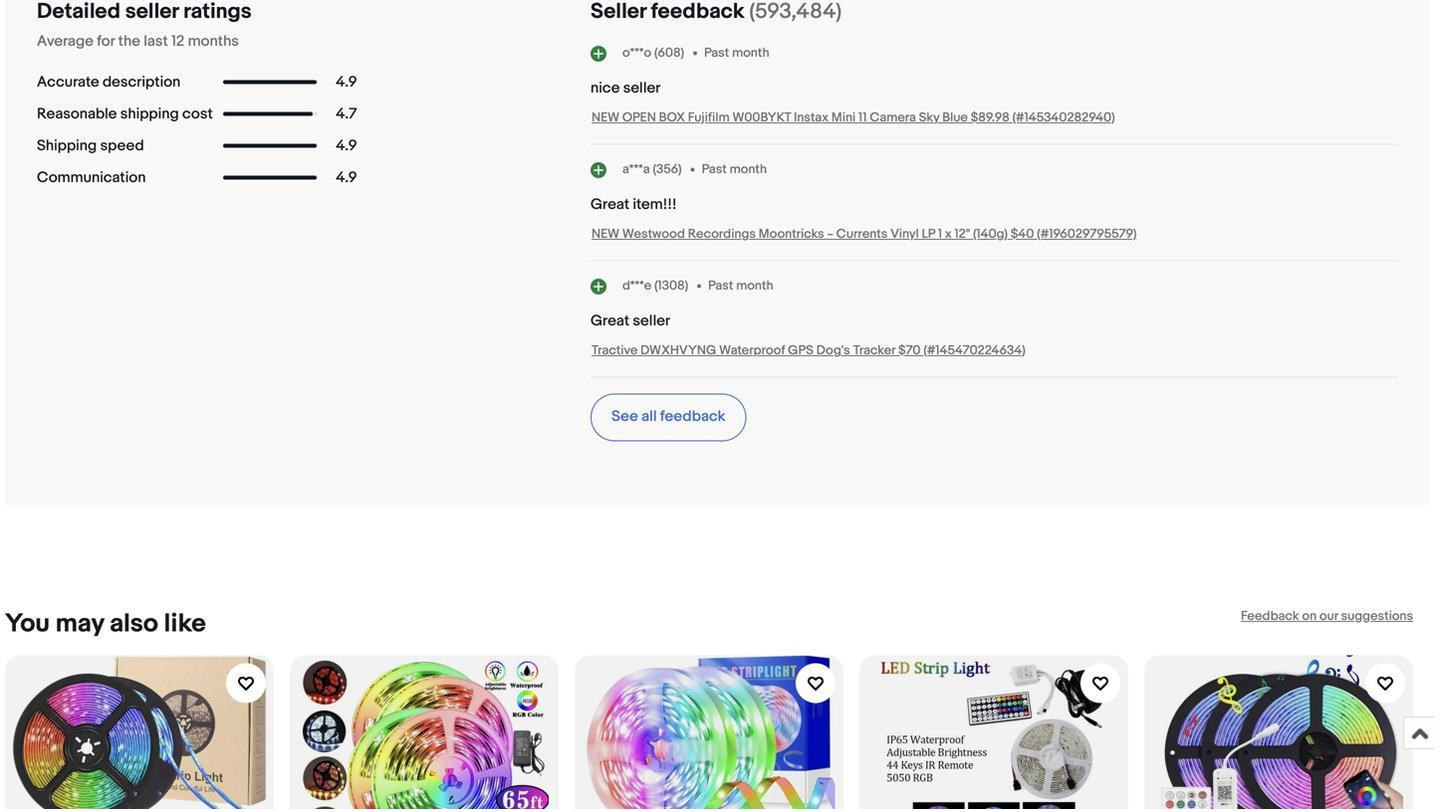 Task type: describe. For each thing, give the bounding box(es) containing it.
fujifilm
[[688, 110, 730, 125]]

tracker
[[853, 343, 895, 358]]

feedback
[[1241, 609, 1299, 624]]

d***e (1308)
[[622, 279, 688, 294]]

great seller
[[591, 312, 670, 330]]

great item!!!
[[591, 196, 677, 214]]

past month for great seller
[[708, 279, 773, 294]]

month for nice seller
[[732, 46, 769, 61]]

past for great item!!!
[[702, 162, 727, 177]]

item!!!
[[633, 196, 677, 214]]

waterproof
[[719, 343, 785, 358]]

for
[[97, 32, 115, 50]]

3 4.9 from the top
[[336, 169, 357, 187]]

seller for great seller
[[633, 312, 670, 330]]

great for great seller
[[591, 312, 629, 330]]

past for great seller
[[708, 279, 733, 294]]

4.7
[[336, 105, 357, 123]]

reasonable
[[37, 105, 117, 123]]

may
[[55, 609, 104, 640]]

lp
[[922, 227, 935, 242]]

new for nice
[[592, 110, 619, 125]]

(#145340282940)
[[1013, 110, 1115, 125]]

communication
[[37, 169, 146, 187]]

a***a
[[622, 162, 650, 177]]

new westwood recordings  moontricks – currents vinyl lp 1 x 12" (140g) $40 (#196029795579)
[[592, 227, 1137, 242]]

month for great item!!!
[[730, 162, 767, 177]]

description
[[103, 73, 181, 91]]

nice seller
[[591, 79, 661, 97]]

the
[[118, 32, 140, 50]]

–
[[827, 227, 833, 242]]

sky
[[919, 110, 940, 125]]

also
[[110, 609, 158, 640]]

d***e
[[622, 279, 652, 294]]

new open box fujifilm w00bykt instax mini 11 camera sky blue $89.98 (#145340282940)
[[592, 110, 1115, 125]]

past month for great item!!!
[[702, 162, 767, 177]]

(#196029795579)
[[1037, 227, 1137, 242]]

o***o (608)
[[622, 46, 684, 61]]

4.9 for speed
[[336, 137, 357, 155]]

tractive dwxhvyng waterproof gps dog's tracker $70 (#145470224634)
[[592, 343, 1026, 358]]

11
[[858, 110, 867, 125]]

you may also like
[[5, 609, 206, 640]]

like
[[164, 609, 206, 640]]

on
[[1302, 609, 1317, 624]]

westwood
[[622, 227, 685, 242]]

o***o
[[622, 46, 651, 61]]

new for great
[[592, 227, 619, 242]]

seller for nice seller
[[623, 79, 661, 97]]

$40
[[1011, 227, 1034, 242]]

shipping
[[37, 137, 97, 155]]



Task type: vqa. For each thing, say whether or not it's contained in the screenshot.
instax
yes



Task type: locate. For each thing, give the bounding box(es) containing it.
0 vertical spatial 4.9
[[336, 73, 357, 91]]

x
[[945, 227, 952, 242]]

feedback on our suggestions
[[1241, 609, 1413, 624]]

great up tractive
[[591, 312, 629, 330]]

months
[[188, 32, 239, 50]]

dog's
[[816, 343, 850, 358]]

2 great from the top
[[591, 312, 629, 330]]

1 vertical spatial seller
[[633, 312, 670, 330]]

seller down d***e (1308)
[[633, 312, 670, 330]]

average
[[37, 32, 93, 50]]

dwxhvyng
[[641, 343, 716, 358]]

list
[[5, 640, 1429, 810]]

accurate description
[[37, 73, 181, 91]]

tractive dwxhvyng waterproof gps dog's tracker $70 (#145470224634) link
[[592, 343, 1026, 358]]

you
[[5, 609, 50, 640]]

open
[[622, 110, 656, 125]]

1 vertical spatial month
[[730, 162, 767, 177]]

1 new from the top
[[592, 110, 619, 125]]

12
[[171, 32, 185, 50]]

tractive
[[592, 343, 638, 358]]

month down recordings
[[736, 279, 773, 294]]

accurate
[[37, 73, 99, 91]]

1 great from the top
[[591, 196, 629, 214]]

a***a (356)
[[622, 162, 682, 177]]

great down a***a on the left top
[[591, 196, 629, 214]]

month up w00bykt
[[732, 46, 769, 61]]

past month down recordings
[[708, 279, 773, 294]]

new down "great item!!!"
[[592, 227, 619, 242]]

past month down fujifilm
[[702, 162, 767, 177]]

gps
[[788, 343, 814, 358]]

1
[[938, 227, 942, 242]]

see all feedback
[[612, 408, 725, 426]]

new down nice
[[592, 110, 619, 125]]

moontricks
[[759, 227, 824, 242]]

past right (1308) on the top left of the page
[[708, 279, 733, 294]]

0 vertical spatial past
[[704, 46, 729, 61]]

month down w00bykt
[[730, 162, 767, 177]]

0 vertical spatial great
[[591, 196, 629, 214]]

1 vertical spatial new
[[592, 227, 619, 242]]

cost
[[182, 105, 213, 123]]

feedback
[[660, 408, 725, 426]]

past month right "(608)"
[[704, 46, 769, 61]]

reasonable shipping cost
[[37, 105, 213, 123]]

2 vertical spatial past month
[[708, 279, 773, 294]]

$89.98
[[971, 110, 1010, 125]]

1 vertical spatial 4.9
[[336, 137, 357, 155]]

new westwood recordings  moontricks – currents vinyl lp 1 x 12" (140g) $40 (#196029795579) link
[[592, 227, 1137, 242]]

(#145470224634)
[[924, 343, 1026, 358]]

seller
[[623, 79, 661, 97], [633, 312, 670, 330]]

currents
[[836, 227, 888, 242]]

our
[[1320, 609, 1338, 624]]

shipping
[[120, 105, 179, 123]]

blue
[[942, 110, 968, 125]]

4.9
[[336, 73, 357, 91], [336, 137, 357, 155], [336, 169, 357, 187]]

last
[[144, 32, 168, 50]]

new
[[592, 110, 619, 125], [592, 227, 619, 242]]

0 vertical spatial past month
[[704, 46, 769, 61]]

0 vertical spatial month
[[732, 46, 769, 61]]

0 vertical spatial seller
[[623, 79, 661, 97]]

(608)
[[654, 46, 684, 61]]

month for great seller
[[736, 279, 773, 294]]

past right "(608)"
[[704, 46, 729, 61]]

(140g)
[[973, 227, 1008, 242]]

shipping speed
[[37, 137, 144, 155]]

new open box fujifilm w00bykt instax mini 11 camera sky blue $89.98 (#145340282940) link
[[592, 110, 1115, 125]]

great for great item!!!
[[591, 196, 629, 214]]

(1308)
[[654, 279, 688, 294]]

2 vertical spatial month
[[736, 279, 773, 294]]

2 vertical spatial 4.9
[[336, 169, 357, 187]]

box
[[659, 110, 685, 125]]

past right "(356)"
[[702, 162, 727, 177]]

mini
[[832, 110, 856, 125]]

seller up open
[[623, 79, 661, 97]]

12"
[[955, 227, 970, 242]]

w00bykt
[[733, 110, 791, 125]]

2 4.9 from the top
[[336, 137, 357, 155]]

month
[[732, 46, 769, 61], [730, 162, 767, 177], [736, 279, 773, 294]]

average for the last 12 months
[[37, 32, 239, 50]]

camera
[[870, 110, 916, 125]]

instax
[[794, 110, 829, 125]]

$70
[[898, 343, 921, 358]]

1 4.9 from the top
[[336, 73, 357, 91]]

past month
[[704, 46, 769, 61], [702, 162, 767, 177], [708, 279, 773, 294]]

see
[[612, 408, 638, 426]]

2 new from the top
[[592, 227, 619, 242]]

4.9 for description
[[336, 73, 357, 91]]

1 vertical spatial great
[[591, 312, 629, 330]]

see all feedback link
[[591, 394, 746, 442]]

vinyl
[[891, 227, 919, 242]]

recordings
[[688, 227, 756, 242]]

past for nice seller
[[704, 46, 729, 61]]

speed
[[100, 137, 144, 155]]

all
[[641, 408, 657, 426]]

1 vertical spatial past
[[702, 162, 727, 177]]

great
[[591, 196, 629, 214], [591, 312, 629, 330]]

past
[[704, 46, 729, 61], [702, 162, 727, 177], [708, 279, 733, 294]]

nice
[[591, 79, 620, 97]]

(356)
[[653, 162, 682, 177]]

2 vertical spatial past
[[708, 279, 733, 294]]

suggestions
[[1341, 609, 1413, 624]]

0 vertical spatial new
[[592, 110, 619, 125]]

past month for nice seller
[[704, 46, 769, 61]]

feedback on our suggestions link
[[1241, 609, 1413, 624]]

1 vertical spatial past month
[[702, 162, 767, 177]]



